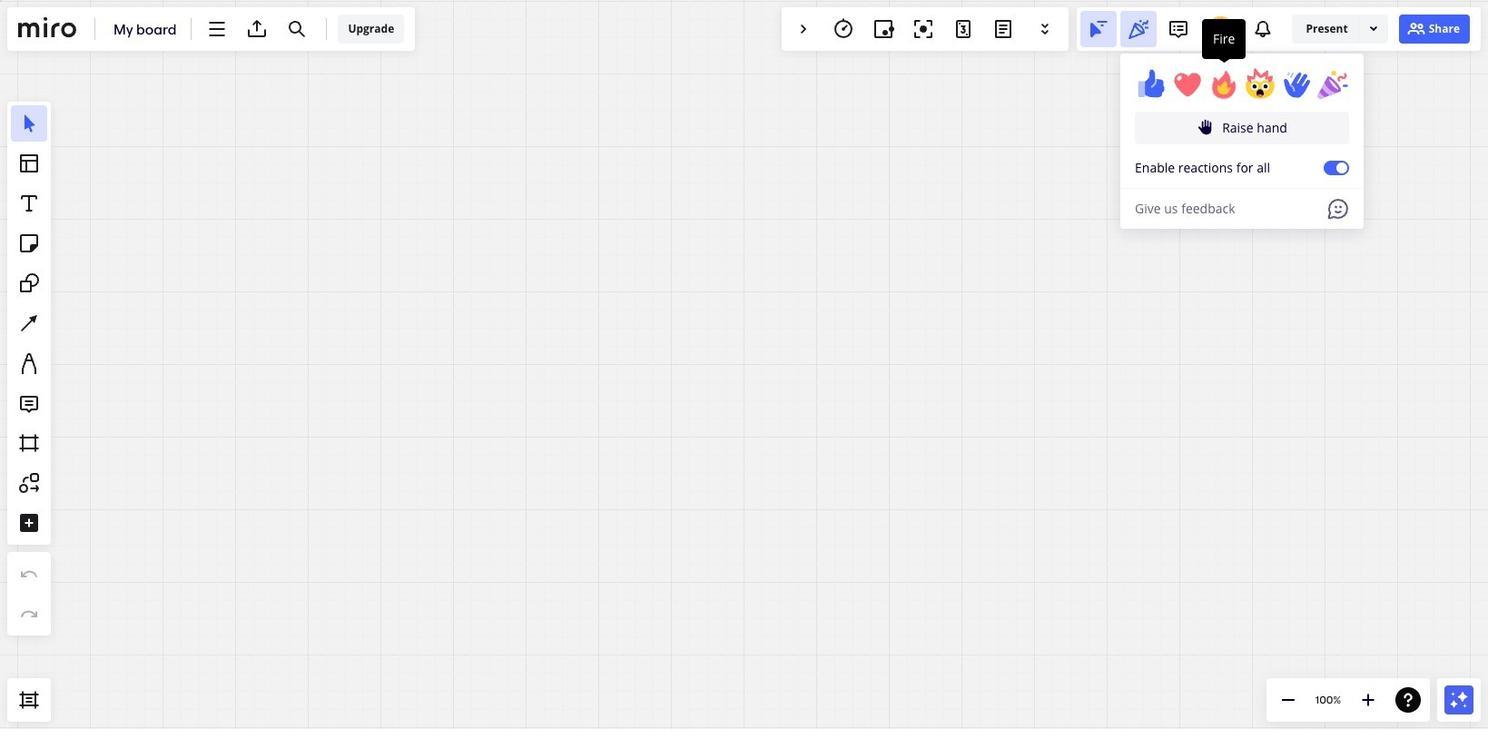 Task type: vqa. For each thing, say whether or not it's contained in the screenshot.
Switch to Research team team image
no



Task type: locate. For each thing, give the bounding box(es) containing it.
comment image
[[1168, 18, 1190, 40]]

0 horizontal spatial spagx image
[[1367, 21, 1381, 35]]

communication toolbar
[[1078, 7, 1481, 233]]

1 horizontal spatial spagx image
[[1406, 18, 1428, 40]]

open frames image
[[18, 689, 40, 711]]

search image
[[286, 18, 308, 40]]

creation toolbar
[[7, 58, 51, 678]]

spagx image
[[1406, 18, 1428, 40], [1367, 21, 1381, 35]]



Task type: describe. For each thing, give the bounding box(es) containing it.
collaboration toolbar
[[782, 7, 1069, 51]]

spagx image
[[1197, 118, 1215, 136]]

hide apps image
[[793, 18, 815, 40]]

reactions image
[[1129, 18, 1150, 40]]

hide collaborators' cursors image
[[1089, 18, 1110, 40]]

feed image
[[1253, 18, 1275, 40]]

main menu image
[[207, 18, 228, 40]]

board toolbar
[[7, 7, 415, 51]]

export this board image
[[247, 18, 268, 40]]



